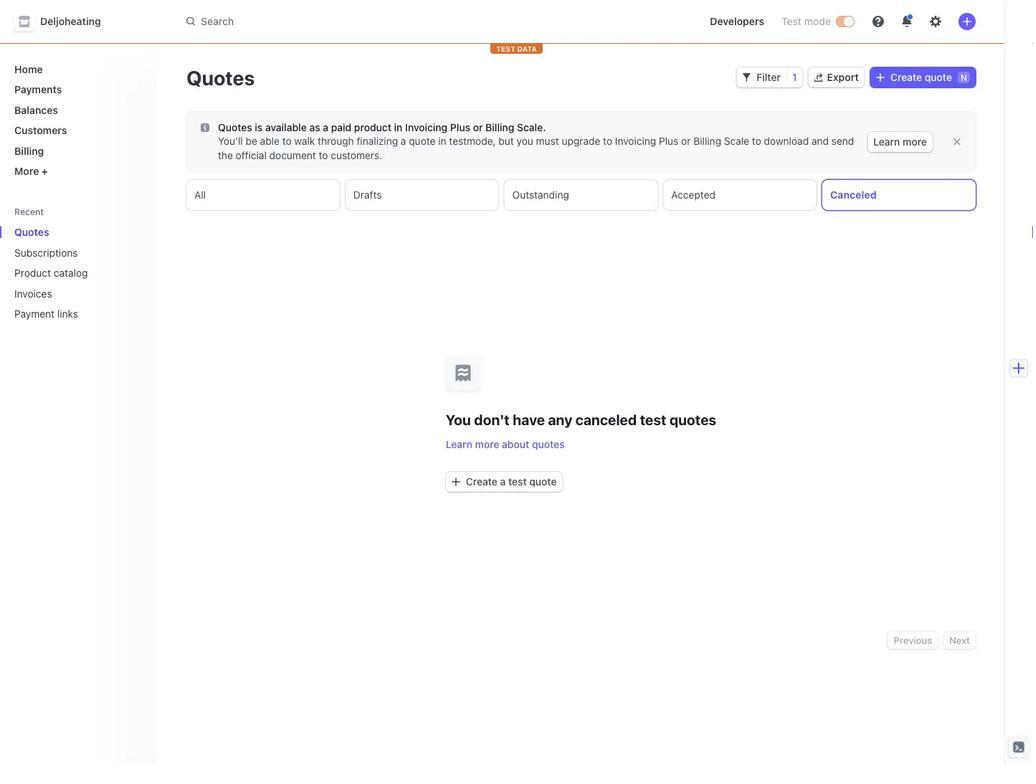 Task type: describe. For each thing, give the bounding box(es) containing it.
payment
[[14, 308, 55, 320]]

and
[[812, 135, 829, 147]]

invoices link
[[9, 282, 126, 305]]

to right scale
[[752, 135, 761, 147]]

be
[[246, 135, 257, 147]]

more for learn more
[[903, 136, 927, 148]]

billing link
[[9, 139, 146, 162]]

core navigation links element
[[9, 57, 146, 183]]

links
[[57, 308, 78, 320]]

invoices
[[14, 288, 52, 299]]

1 vertical spatial plus
[[659, 135, 679, 147]]

learn more about quotes
[[446, 438, 565, 450]]

upgrade
[[562, 135, 600, 147]]

finalizing
[[357, 135, 398, 147]]

a inside create a test quote link
[[500, 476, 506, 487]]

have
[[513, 411, 545, 428]]

settings image
[[930, 16, 942, 27]]

next
[[950, 635, 970, 646]]

canceled button
[[823, 180, 976, 210]]

drafts button
[[345, 180, 499, 210]]

canceled
[[576, 411, 637, 428]]

testmode,
[[449, 135, 496, 147]]

payment links
[[14, 308, 78, 320]]

available
[[265, 122, 307, 133]]

tab list containing all
[[186, 180, 976, 210]]

svg image
[[201, 123, 209, 132]]

1 horizontal spatial billing
[[486, 122, 514, 133]]

svg image for filter
[[742, 73, 751, 82]]

customers.
[[331, 150, 382, 161]]

learn more about quotes link
[[446, 438, 565, 450]]

+
[[42, 165, 48, 177]]

data
[[517, 44, 537, 53]]

mode
[[804, 15, 831, 27]]

0 horizontal spatial invoicing
[[405, 122, 448, 133]]

n
[[961, 72, 967, 82]]

Search text field
[[178, 8, 582, 35]]

payment links link
[[9, 302, 126, 326]]

previous
[[894, 635, 932, 646]]

official
[[236, 150, 267, 161]]

learn more
[[874, 136, 927, 148]]

deljoheating
[[40, 15, 101, 27]]

accepted button
[[664, 180, 817, 210]]

search
[[201, 15, 234, 27]]

more +
[[14, 165, 48, 177]]

learn more link
[[868, 132, 933, 152]]

quotes is available as a paid product in invoicing plus or billing scale. you'll be able to walk through finalizing a quote in testmode, but you must upgrade to invoicing plus or billing scale to download and send the official document to customers.
[[218, 122, 854, 161]]

quote inside quotes is available as a paid product in invoicing plus or billing scale. you'll be able to walk through finalizing a quote in testmode, but you must upgrade to invoicing plus or billing scale to download and send the official document to customers.
[[409, 135, 436, 147]]

scale.
[[517, 122, 546, 133]]

subscriptions
[[14, 247, 78, 259]]

notifications image
[[901, 16, 913, 27]]

recent navigation links element
[[0, 206, 158, 326]]

product
[[14, 267, 51, 279]]

deljoheating button
[[14, 11, 115, 32]]

customers link
[[9, 119, 146, 142]]

test
[[782, 15, 802, 27]]

you don't have any canceled test quotes
[[446, 411, 717, 428]]

create quote
[[891, 71, 952, 83]]

test
[[496, 44, 515, 53]]

0 vertical spatial a
[[323, 122, 328, 133]]

you
[[517, 135, 533, 147]]

product catalog
[[14, 267, 88, 279]]

learn for learn more about quotes
[[446, 438, 473, 450]]

quotes link
[[9, 221, 126, 244]]

0 horizontal spatial in
[[394, 122, 403, 133]]

as
[[309, 122, 320, 133]]

all
[[194, 189, 206, 201]]

svg image inside create a test quote link
[[452, 477, 460, 486]]

0 horizontal spatial plus
[[450, 122, 470, 133]]

you'll
[[218, 135, 243, 147]]

create for create quote
[[891, 71, 922, 83]]

0 horizontal spatial test
[[508, 476, 527, 487]]

help image
[[873, 16, 884, 27]]



Task type: locate. For each thing, give the bounding box(es) containing it.
or left scale
[[681, 135, 691, 147]]

1 horizontal spatial or
[[681, 135, 691, 147]]

invoicing right upgrade
[[615, 135, 656, 147]]

1 vertical spatial quotes
[[532, 438, 565, 450]]

recent
[[14, 207, 44, 217]]

plus up testmode,
[[450, 122, 470, 133]]

home
[[14, 63, 43, 75]]

1 vertical spatial quote
[[409, 135, 436, 147]]

test data
[[496, 44, 537, 53]]

payments link
[[9, 78, 146, 101]]

learn down you
[[446, 438, 473, 450]]

2 vertical spatial quote
[[529, 476, 557, 487]]

learn right "send"
[[874, 136, 900, 148]]

1 horizontal spatial quotes
[[670, 411, 717, 428]]

more down don't
[[475, 438, 499, 450]]

1 horizontal spatial invoicing
[[615, 135, 656, 147]]

quotes inside quotes is available as a paid product in invoicing plus or billing scale. you'll be able to walk through finalizing a quote in testmode, but you must upgrade to invoicing plus or billing scale to download and send the official document to customers.
[[218, 122, 252, 133]]

recent element
[[0, 221, 158, 326]]

more
[[14, 165, 39, 177]]

1 horizontal spatial a
[[401, 135, 406, 147]]

0 horizontal spatial create
[[466, 476, 498, 487]]

quotes down recent
[[14, 226, 49, 238]]

1 vertical spatial create
[[466, 476, 498, 487]]

product
[[354, 122, 392, 133]]

1 vertical spatial test
[[508, 476, 527, 487]]

customers
[[14, 124, 67, 136]]

to
[[282, 135, 292, 147], [603, 135, 612, 147], [752, 135, 761, 147], [319, 150, 328, 161]]

create down notifications icon
[[891, 71, 922, 83]]

a down learn more about quotes link
[[500, 476, 506, 487]]

export button
[[809, 67, 865, 87]]

a right as
[[323, 122, 328, 133]]

a
[[323, 122, 328, 133], [401, 135, 406, 147], [500, 476, 506, 487]]

all button
[[186, 180, 340, 210]]

1 vertical spatial more
[[475, 438, 499, 450]]

scale
[[724, 135, 749, 147]]

1 vertical spatial in
[[438, 135, 446, 147]]

create a test quote link
[[446, 472, 563, 492]]

accepted
[[671, 189, 716, 201]]

test down about
[[508, 476, 527, 487]]

you
[[446, 411, 471, 428]]

2 horizontal spatial svg image
[[876, 73, 885, 82]]

balances link
[[9, 98, 146, 122]]

download
[[764, 135, 809, 147]]

svg image right export
[[876, 73, 885, 82]]

svg image left create a test quote
[[452, 477, 460, 486]]

learn for learn more
[[874, 136, 900, 148]]

1 vertical spatial a
[[401, 135, 406, 147]]

create for create a test quote
[[466, 476, 498, 487]]

quotes up svg image
[[186, 66, 255, 89]]

2 vertical spatial quotes
[[14, 226, 49, 238]]

in up finalizing
[[394, 122, 403, 133]]

more
[[903, 136, 927, 148], [475, 438, 499, 450]]

1 horizontal spatial quote
[[529, 476, 557, 487]]

0 vertical spatial test
[[640, 411, 667, 428]]

document
[[269, 150, 316, 161]]

to down 'available'
[[282, 135, 292, 147]]

test right canceled
[[640, 411, 667, 428]]

outstanding button
[[505, 180, 658, 210]]

able
[[260, 135, 280, 147]]

invoicing right product
[[405, 122, 448, 133]]

must
[[536, 135, 559, 147]]

developers
[[710, 15, 764, 27]]

billing inside billing link
[[14, 145, 44, 157]]

more for learn more about quotes
[[475, 438, 499, 450]]

svg image for create quote
[[876, 73, 885, 82]]

in
[[394, 122, 403, 133], [438, 135, 446, 147]]

2 horizontal spatial quote
[[925, 71, 952, 83]]

0 horizontal spatial svg image
[[452, 477, 460, 486]]

0 horizontal spatial quotes
[[532, 438, 565, 450]]

0 vertical spatial invoicing
[[405, 122, 448, 133]]

is
[[255, 122, 263, 133]]

to down through
[[319, 150, 328, 161]]

to right upgrade
[[603, 135, 612, 147]]

1 horizontal spatial svg image
[[742, 73, 751, 82]]

plus
[[450, 122, 470, 133], [659, 135, 679, 147]]

2 horizontal spatial billing
[[694, 135, 721, 147]]

1 horizontal spatial learn
[[874, 136, 900, 148]]

quotes inside recent element
[[14, 226, 49, 238]]

svg image
[[742, 73, 751, 82], [876, 73, 885, 82], [452, 477, 460, 486]]

0 vertical spatial quotes
[[186, 66, 255, 89]]

quote inside create a test quote link
[[529, 476, 557, 487]]

payments
[[14, 84, 62, 95]]

create down learn more about quotes link
[[466, 476, 498, 487]]

invoicing
[[405, 122, 448, 133], [615, 135, 656, 147]]

subscriptions link
[[9, 241, 126, 264]]

0 horizontal spatial more
[[475, 438, 499, 450]]

home link
[[9, 57, 146, 81]]

paid
[[331, 122, 352, 133]]

billing left scale
[[694, 135, 721, 147]]

quote
[[925, 71, 952, 83], [409, 135, 436, 147], [529, 476, 557, 487]]

quote down learn more about quotes
[[529, 476, 557, 487]]

1 horizontal spatial more
[[903, 136, 927, 148]]

send
[[832, 135, 854, 147]]

2 vertical spatial a
[[500, 476, 506, 487]]

0 horizontal spatial or
[[473, 122, 483, 133]]

billing
[[486, 122, 514, 133], [694, 135, 721, 147], [14, 145, 44, 157]]

about
[[502, 438, 529, 450]]

product catalog link
[[9, 261, 126, 285]]

1 vertical spatial quotes
[[218, 122, 252, 133]]

or
[[473, 122, 483, 133], [681, 135, 691, 147]]

1 horizontal spatial plus
[[659, 135, 679, 147]]

svg image left filter
[[742, 73, 751, 82]]

plus up accepted
[[659, 135, 679, 147]]

more up the 'canceled' button
[[903, 136, 927, 148]]

quotes up you'll
[[218, 122, 252, 133]]

0 vertical spatial quotes
[[670, 411, 717, 428]]

0 horizontal spatial billing
[[14, 145, 44, 157]]

balances
[[14, 104, 58, 116]]

0 vertical spatial create
[[891, 71, 922, 83]]

0 vertical spatial more
[[903, 136, 927, 148]]

previous button
[[888, 632, 938, 649]]

or up testmode,
[[473, 122, 483, 133]]

billing up but
[[486, 122, 514, 133]]

next button
[[944, 632, 976, 649]]

0 vertical spatial quote
[[925, 71, 952, 83]]

2 horizontal spatial a
[[500, 476, 506, 487]]

quote left n
[[925, 71, 952, 83]]

developers link
[[704, 10, 770, 33]]

0 horizontal spatial learn
[[446, 438, 473, 450]]

0 horizontal spatial quote
[[409, 135, 436, 147]]

1 vertical spatial learn
[[446, 438, 473, 450]]

Search search field
[[178, 8, 582, 35]]

any
[[548, 411, 573, 428]]

export
[[827, 71, 859, 83]]

outstanding
[[512, 189, 569, 201]]

create
[[891, 71, 922, 83], [466, 476, 498, 487]]

0 vertical spatial learn
[[874, 136, 900, 148]]

0 vertical spatial in
[[394, 122, 403, 133]]

create a test quote
[[466, 476, 557, 487]]

test mode
[[782, 15, 831, 27]]

the
[[218, 150, 233, 161]]

quotes
[[186, 66, 255, 89], [218, 122, 252, 133], [14, 226, 49, 238]]

drafts
[[353, 189, 382, 201]]

tab list
[[186, 180, 976, 210]]

1
[[792, 71, 797, 83]]

in left testmode,
[[438, 135, 446, 147]]

1 vertical spatial or
[[681, 135, 691, 147]]

1 horizontal spatial in
[[438, 135, 446, 147]]

a right finalizing
[[401, 135, 406, 147]]

walk
[[294, 135, 315, 147]]

billing up more +
[[14, 145, 44, 157]]

0 horizontal spatial a
[[323, 122, 328, 133]]

quotes
[[670, 411, 717, 428], [532, 438, 565, 450]]

1 horizontal spatial test
[[640, 411, 667, 428]]

quote right finalizing
[[409, 135, 436, 147]]

don't
[[474, 411, 510, 428]]

filter
[[757, 71, 781, 83]]

0 vertical spatial or
[[473, 122, 483, 133]]

1 vertical spatial invoicing
[[615, 135, 656, 147]]

through
[[318, 135, 354, 147]]

catalog
[[54, 267, 88, 279]]

0 vertical spatial plus
[[450, 122, 470, 133]]

but
[[499, 135, 514, 147]]

canceled
[[831, 189, 877, 201]]

1 horizontal spatial create
[[891, 71, 922, 83]]



Task type: vqa. For each thing, say whether or not it's contained in the screenshot.
left in
yes



